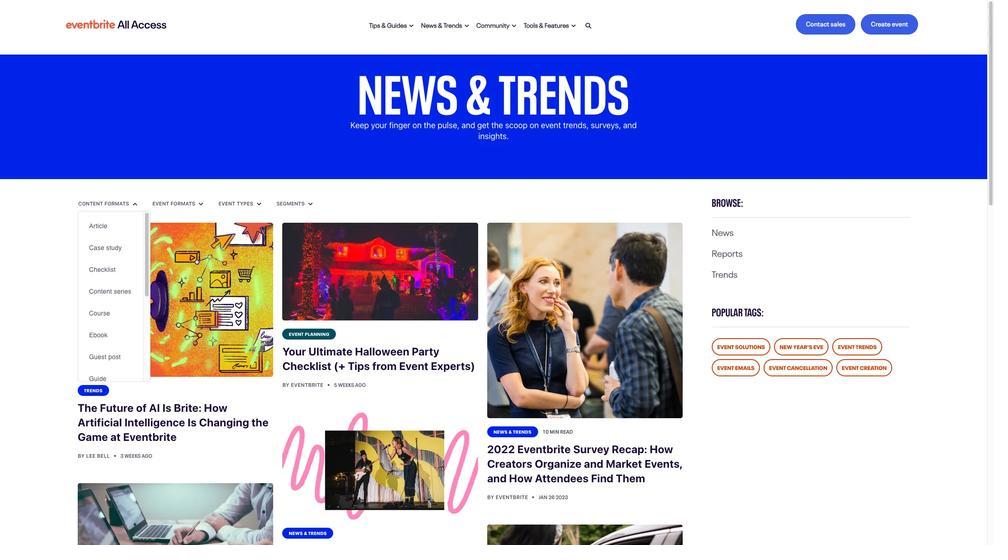 Task type: locate. For each thing, give the bounding box(es) containing it.
2 on from the left
[[530, 120, 539, 130]]

weeks
[[338, 381, 354, 388], [125, 452, 141, 459]]

0 horizontal spatial the
[[252, 416, 269, 428]]

case
[[89, 244, 104, 251]]

0 vertical spatial weeks
[[338, 381, 354, 388]]

the future of ai is brite: how artificial intelligence is changing the game at eventbrite link
[[78, 396, 273, 449]]

10
[[543, 428, 549, 435]]

arrow image right event formats
[[199, 202, 203, 206]]

event left trends,
[[541, 120, 561, 130]]

min
[[550, 428, 559, 435]]

event for event formats
[[152, 200, 169, 206]]

2 vertical spatial news & trends link
[[282, 528, 333, 538]]

arrow image inside content formats popup button
[[133, 202, 137, 206]]

arrow image inside "community" link
[[512, 24, 517, 28]]

checklist
[[89, 266, 116, 273], [282, 360, 331, 372]]

1 on from the left
[[413, 120, 422, 130]]

by down creators
[[487, 494, 494, 500]]

segments button
[[276, 200, 313, 207]]

eventbrite down 10 in the bottom right of the page
[[517, 443, 571, 456]]

by eventbrite link down creators
[[487, 494, 530, 500]]

create event link
[[861, 14, 918, 35]]

eventbrite inside the future of ai is brite: how artificial intelligence is changing the game at eventbrite
[[123, 430, 177, 443]]

news & trends link
[[417, 14, 473, 34], [487, 427, 538, 437], [282, 528, 333, 538]]

4 arrow image from the left
[[308, 202, 313, 206]]

trends link down reports link at right top
[[712, 266, 738, 280]]

arrow image for tools & features
[[571, 24, 576, 28]]

tags:
[[744, 303, 764, 319]]

0 horizontal spatial is
[[162, 401, 171, 414]]

arrow image left tools
[[512, 24, 517, 28]]

content inside popup button
[[78, 200, 103, 206]]

tips
[[369, 20, 380, 29], [348, 360, 370, 372]]

3 weeks ago
[[120, 452, 152, 459]]

content up course
[[89, 288, 112, 295]]

ultimate
[[309, 345, 353, 358]]

0 horizontal spatial by eventbrite link
[[282, 382, 325, 388]]

0 horizontal spatial how
[[204, 401, 227, 414]]

by
[[282, 382, 289, 388], [78, 453, 85, 458], [487, 494, 494, 500]]

changing
[[199, 416, 249, 428]]

arrow image inside event types "dropdown button"
[[257, 202, 261, 206]]

0 horizontal spatial formats
[[104, 200, 129, 206]]

ago right 5
[[355, 381, 366, 388]]

(+
[[334, 360, 346, 372]]

2 horizontal spatial news & trends link
[[487, 427, 538, 437]]

0 vertical spatial by eventbrite
[[282, 382, 325, 388]]

0 vertical spatial event
[[892, 19, 908, 28]]

weeks for artificial
[[125, 452, 141, 459]]

jan
[[539, 493, 548, 501]]

of
[[136, 401, 147, 414]]

by left lee
[[78, 453, 85, 458]]

arrow image for community
[[512, 24, 517, 28]]

course link
[[78, 302, 143, 324]]

find
[[591, 472, 613, 485]]

arrow image left search icon
[[571, 24, 576, 28]]

arrow image right content formats on the left of page
[[133, 202, 137, 206]]

event
[[892, 19, 908, 28], [541, 120, 561, 130]]

how up changing
[[204, 401, 227, 414]]

0 horizontal spatial ago
[[142, 452, 152, 459]]

halloween house party image
[[282, 223, 478, 321]]

arrow image
[[133, 202, 137, 206], [199, 202, 203, 206], [257, 202, 261, 206], [308, 202, 313, 206]]

0 horizontal spatial checklist
[[89, 266, 116, 273]]

content inside segments element
[[89, 288, 112, 295]]

is right ai
[[162, 401, 171, 414]]

1 horizontal spatial by eventbrite
[[487, 494, 530, 500]]

2 horizontal spatial by
[[487, 494, 494, 500]]

by eventbrite link left 5
[[282, 382, 325, 388]]

post
[[108, 353, 121, 360]]

event right create
[[892, 19, 908, 28]]

news & trends for the leftmost news & trends link
[[289, 529, 327, 536]]

0 horizontal spatial news & trends link
[[282, 528, 333, 538]]

1 formats from the left
[[104, 200, 129, 206]]

event formats
[[152, 200, 197, 206]]

read
[[560, 428, 573, 435]]

2022 eventbrite survey recap: how creators organize and market events, and how attendees find them link
[[487, 437, 683, 491]]

case study
[[89, 244, 122, 251]]

1 horizontal spatial how
[[509, 472, 533, 485]]

1 horizontal spatial by
[[282, 382, 289, 388]]

on right finger
[[413, 120, 422, 130]]

events,
[[645, 457, 682, 470]]

event cancellation link
[[764, 359, 833, 376]]

event formats button
[[152, 200, 204, 207]]

guide
[[89, 375, 107, 382]]

0 horizontal spatial weeks
[[125, 452, 141, 459]]

1 horizontal spatial by eventbrite link
[[487, 494, 530, 500]]

1 horizontal spatial formats
[[171, 200, 195, 206]]

event solutions link
[[712, 338, 771, 355]]

surveys,
[[591, 120, 621, 130]]

1 vertical spatial event
[[541, 120, 561, 130]]

how up events,
[[650, 443, 673, 456]]

community
[[476, 20, 510, 29]]

logo eventbrite image
[[65, 16, 168, 33]]

arrow image for event formats
[[199, 202, 203, 206]]

0 horizontal spatial by
[[78, 453, 85, 458]]

2 vertical spatial how
[[509, 472, 533, 485]]

event for event emails
[[717, 363, 734, 371]]

1 vertical spatial trends link
[[78, 385, 109, 396]]

0 vertical spatial checklist
[[89, 266, 116, 273]]

1 vertical spatial content
[[89, 288, 112, 295]]

event for event types
[[218, 200, 235, 206]]

how down creators
[[509, 472, 533, 485]]

event inside dropdown button
[[152, 200, 169, 206]]

create event
[[871, 19, 908, 28]]

1 horizontal spatial checklist
[[282, 360, 331, 372]]

and left the get
[[462, 120, 475, 130]]

by eventbrite left 5
[[282, 382, 325, 388]]

by down your
[[282, 382, 289, 388]]

1 horizontal spatial is
[[188, 416, 197, 428]]

weeks for from
[[338, 381, 354, 388]]

1 vertical spatial by
[[78, 453, 85, 458]]

0 horizontal spatial trends link
[[78, 385, 109, 396]]

trends link
[[712, 266, 738, 280], [78, 385, 109, 396]]

2 horizontal spatial the
[[491, 120, 503, 130]]

0 horizontal spatial event
[[541, 120, 561, 130]]

3 arrow image from the left
[[257, 202, 261, 206]]

your ultimate halloween party checklist (+ tips from event experts)
[[282, 345, 475, 372]]

formats inside dropdown button
[[171, 200, 195, 206]]

series
[[114, 288, 131, 295]]

the up insights.
[[491, 120, 503, 130]]

and
[[462, 120, 475, 130], [623, 120, 637, 130], [584, 457, 604, 470], [487, 472, 507, 485]]

event inside "dropdown button"
[[218, 200, 235, 206]]

arrow image right guides
[[409, 24, 414, 28]]

eventbrite down intelligence
[[123, 430, 177, 443]]

1 vertical spatial ago
[[142, 452, 152, 459]]

the
[[424, 120, 436, 130], [491, 120, 503, 130], [252, 416, 269, 428]]

2 vertical spatial by
[[487, 494, 494, 500]]

event inside keep your finger on the pulse, and get the scoop on event trends, surveys, and insights.
[[541, 120, 561, 130]]

the future of ai is brite: how artificial intelligence is changing the game at eventbrite
[[78, 401, 269, 443]]

1 arrow image from the left
[[409, 24, 414, 28]]

them
[[616, 472, 645, 485]]

2022
[[487, 443, 515, 456]]

arrow image inside the tools & features link
[[571, 24, 576, 28]]

2 horizontal spatial how
[[650, 443, 673, 456]]

event inside your ultimate halloween party checklist (+ tips from event experts)
[[399, 360, 428, 372]]

arrow image right segments
[[308, 202, 313, 206]]

1 horizontal spatial on
[[530, 120, 539, 130]]

on right scoop
[[530, 120, 539, 130]]

popular tags:
[[712, 303, 764, 319]]

types
[[237, 200, 253, 206]]

1 horizontal spatial weeks
[[338, 381, 354, 388]]

ago right 3
[[142, 452, 152, 459]]

2022 eventbrite survey recap: how creators organize and market events, and how attendees find them
[[487, 443, 682, 485]]

is down brite:
[[188, 416, 197, 428]]

the right changing
[[252, 416, 269, 428]]

content for content formats
[[78, 200, 103, 206]]

1 arrow image from the left
[[133, 202, 137, 206]]

arrow image inside event formats dropdown button
[[199, 202, 203, 206]]

2 arrow image from the left
[[512, 24, 517, 28]]

arrow image inside tips & guides link
[[409, 24, 414, 28]]

0 vertical spatial ago
[[355, 381, 366, 388]]

eventbrite left jan
[[496, 494, 528, 500]]

finger
[[389, 120, 410, 130]]

1 horizontal spatial arrow image
[[512, 24, 517, 28]]

0 vertical spatial tips
[[369, 20, 380, 29]]

0 vertical spatial by eventbrite link
[[282, 382, 325, 388]]

by eventbrite for your ultimate halloween party checklist (+ tips from event experts)
[[282, 382, 325, 388]]

1 vertical spatial weeks
[[125, 452, 141, 459]]

& for the leftmost news & trends link
[[304, 529, 307, 536]]

by eventbrite down creators
[[487, 494, 530, 500]]

news
[[421, 20, 437, 29], [358, 48, 458, 128], [712, 225, 734, 238], [494, 428, 508, 435], [289, 529, 303, 536]]

contact sales link
[[796, 14, 856, 35]]

event types button
[[218, 200, 262, 207]]

& for the tools & features link
[[539, 20, 543, 29]]

arrow image
[[409, 24, 414, 28], [512, 24, 517, 28], [571, 24, 576, 28]]

0 vertical spatial content
[[78, 200, 103, 206]]

party
[[412, 345, 439, 358]]

1 horizontal spatial ago
[[355, 381, 366, 388]]

content up article
[[78, 200, 103, 206]]

1 horizontal spatial news & trends link
[[417, 14, 473, 34]]

&
[[382, 20, 386, 29], [438, 20, 442, 29], [539, 20, 543, 29], [466, 48, 491, 128], [509, 428, 512, 435], [304, 529, 307, 536]]

0 vertical spatial how
[[204, 401, 227, 414]]

weeks right 3
[[125, 452, 141, 459]]

1 vertical spatial news & trends link
[[487, 427, 538, 437]]

2 horizontal spatial arrow image
[[571, 24, 576, 28]]

on
[[413, 120, 422, 130], [530, 120, 539, 130]]

tips right (+
[[348, 360, 370, 372]]

trends link down 'guide'
[[78, 385, 109, 396]]

community link
[[473, 14, 520, 34]]

checklist down your
[[282, 360, 331, 372]]

ebook
[[89, 331, 108, 339]]

by eventbrite for 2022 eventbrite survey recap: how creators organize and market events, and how attendees find them
[[487, 494, 530, 500]]

2 formats from the left
[[171, 200, 195, 206]]

1 vertical spatial by eventbrite
[[487, 494, 530, 500]]

event emails
[[717, 363, 755, 371]]

1 vertical spatial is
[[188, 416, 197, 428]]

by eventbrite
[[282, 382, 325, 388], [487, 494, 530, 500]]

event inside 'link'
[[838, 342, 855, 350]]

segments element
[[78, 211, 150, 390]]

1 horizontal spatial trends link
[[712, 266, 738, 280]]

0 vertical spatial by
[[282, 382, 289, 388]]

survey
[[573, 443, 609, 456]]

1 vertical spatial tips
[[348, 360, 370, 372]]

checklist down case study
[[89, 266, 116, 273]]

event trends
[[838, 342, 877, 350]]

trends
[[856, 342, 877, 350]]

event
[[152, 200, 169, 206], [218, 200, 235, 206], [289, 331, 304, 337], [717, 342, 734, 350], [838, 342, 855, 350], [399, 360, 428, 372], [717, 363, 734, 371], [769, 363, 786, 371], [842, 363, 859, 371]]

1 vertical spatial checklist
[[282, 360, 331, 372]]

ebook link
[[78, 324, 143, 346]]

event for event solutions
[[717, 342, 734, 350]]

segments
[[276, 200, 306, 206]]

0 horizontal spatial by eventbrite
[[282, 382, 325, 388]]

the left pulse,
[[424, 120, 436, 130]]

event for event trends
[[838, 342, 855, 350]]

arrow image for event types
[[257, 202, 261, 206]]

5 weeks ago
[[334, 381, 366, 388]]

lee
[[86, 453, 96, 458]]

ago
[[355, 381, 366, 388], [142, 452, 152, 459]]

formats inside popup button
[[104, 200, 129, 206]]

0 horizontal spatial arrow image
[[409, 24, 414, 28]]

arrow image right types
[[257, 202, 261, 206]]

article link
[[78, 215, 143, 237]]

by eventbrite link
[[282, 382, 325, 388], [487, 494, 530, 500]]

tips left guides
[[369, 20, 380, 29]]

formats for content
[[104, 200, 129, 206]]

year's
[[793, 342, 812, 350]]

0 vertical spatial trends link
[[712, 266, 738, 280]]

guides
[[387, 20, 407, 29]]

contact
[[806, 19, 829, 28]]

2 arrow image from the left
[[199, 202, 203, 206]]

1 vertical spatial by eventbrite link
[[487, 494, 530, 500]]

arrow image inside "segments" popup button
[[308, 202, 313, 206]]

3 arrow image from the left
[[571, 24, 576, 28]]

0 horizontal spatial on
[[413, 120, 422, 130]]

reports
[[712, 245, 743, 259]]

news & trends
[[421, 20, 462, 29], [358, 48, 630, 128], [494, 428, 532, 435], [289, 529, 327, 536]]

weeks right 5
[[338, 381, 354, 388]]



Task type: vqa. For each thing, say whether or not it's contained in the screenshot.
Event within the popup button
yes



Task type: describe. For each thing, give the bounding box(es) containing it.
from
[[372, 360, 397, 372]]

your ultimate halloween party checklist (+ tips from event experts) link
[[282, 340, 478, 379]]

tips & guides
[[369, 20, 407, 29]]

news & trends for news & trends link to the top
[[421, 20, 462, 29]]

10 min read
[[543, 428, 573, 435]]

insights.
[[478, 131, 509, 141]]

and right surveys,
[[623, 120, 637, 130]]

reports link
[[712, 245, 743, 259]]

news link
[[712, 225, 734, 238]]

formats for event
[[171, 200, 195, 206]]

content series link
[[78, 280, 143, 302]]

arrow image for segments
[[308, 202, 313, 206]]

event creation link
[[837, 359, 892, 376]]

eve
[[813, 342, 823, 350]]

get
[[477, 120, 489, 130]]

event cancellation
[[769, 363, 827, 371]]

by eventbrite link for 2022 eventbrite survey recap: how creators organize and market events, and how attendees find them
[[487, 494, 530, 500]]

arrow image for tips & guides
[[409, 24, 414, 28]]

checklist link
[[78, 259, 143, 280]]

cancellation
[[787, 363, 827, 371]]

browse:
[[712, 194, 743, 210]]

jan 26 2023
[[539, 493, 568, 501]]

content for content series
[[89, 288, 112, 295]]

future
[[100, 401, 134, 414]]

and down creators
[[487, 472, 507, 485]]

new
[[780, 342, 792, 350]]

your
[[282, 345, 306, 358]]

checklist inside your ultimate halloween party checklist (+ tips from event experts)
[[282, 360, 331, 372]]

halloween
[[355, 345, 409, 358]]

checklist inside segments element
[[89, 266, 116, 273]]

content series
[[89, 288, 131, 295]]

creators
[[487, 457, 532, 470]]

by lee bell
[[78, 453, 111, 458]]

0 vertical spatial is
[[162, 401, 171, 414]]

event emails link
[[712, 359, 760, 376]]

game
[[78, 430, 108, 443]]

creation
[[860, 363, 887, 371]]

the inside the future of ai is brite: how artificial intelligence is changing the game at eventbrite
[[252, 416, 269, 428]]

attendees
[[535, 472, 589, 485]]

2022 eventbrite organizer and attendee survey recap image
[[487, 223, 683, 418]]

how inside the future of ai is brite: how artificial intelligence is changing the game at eventbrite
[[204, 401, 227, 414]]

and down survey
[[584, 457, 604, 470]]

article
[[89, 222, 107, 230]]

2023
[[556, 493, 568, 501]]

event trends link
[[833, 338, 882, 355]]

& for tips & guides link
[[382, 20, 386, 29]]

emails
[[735, 363, 755, 371]]

experts)
[[431, 360, 475, 372]]

event planning
[[289, 331, 329, 337]]

event planning link
[[282, 329, 336, 340]]

content formats button
[[78, 200, 138, 207]]

trends,
[[563, 120, 589, 130]]

study
[[106, 244, 122, 251]]

brite:
[[174, 401, 202, 414]]

market
[[606, 457, 642, 470]]

event for event creation
[[842, 363, 859, 371]]

course
[[89, 310, 110, 317]]

guest post
[[89, 353, 121, 360]]

arrow image
[[465, 24, 469, 28]]

arrow image for content formats
[[133, 202, 137, 206]]

at
[[110, 430, 121, 443]]

artificial
[[78, 416, 122, 428]]

new year's eve link
[[774, 338, 829, 355]]

by eventbrite link for your ultimate halloween party checklist (+ tips from event experts)
[[282, 382, 325, 388]]

case study link
[[78, 237, 143, 259]]

tips inside your ultimate halloween party checklist (+ tips from event experts)
[[348, 360, 370, 372]]

event for event planning
[[289, 331, 304, 337]]

5
[[334, 381, 337, 388]]

tools & features link
[[520, 14, 580, 34]]

keep your finger on the pulse, and get the scoop on event trends, surveys, and insights.
[[350, 120, 637, 141]]

pulse,
[[438, 120, 459, 130]]

ago for artificial
[[142, 452, 152, 459]]

by for 2022 eventbrite survey recap: how creators organize and market events, and how attendees find them
[[487, 494, 494, 500]]

tips & guides link
[[366, 14, 417, 34]]

1 vertical spatial how
[[650, 443, 673, 456]]

eventbrite inside 2022 eventbrite survey recap: how creators organize and market events, and how attendees find them
[[517, 443, 571, 456]]

recap:
[[612, 443, 647, 456]]

organize
[[535, 457, 582, 470]]

by lee bell link
[[78, 453, 111, 458]]

by for your ultimate halloween party checklist (+ tips from event experts)
[[282, 382, 289, 388]]

content formats
[[78, 200, 130, 206]]

tools & features
[[524, 20, 569, 29]]

26
[[549, 493, 555, 501]]

bell
[[97, 453, 110, 458]]

& for news & trends link to the top
[[438, 20, 442, 29]]

features
[[545, 20, 569, 29]]

1 horizontal spatial event
[[892, 19, 908, 28]]

guest
[[89, 353, 107, 360]]

keep
[[350, 120, 369, 130]]

eventbrite left 5
[[291, 382, 323, 388]]

news & trends for the rightmost news & trends link
[[494, 428, 532, 435]]

by for the future of ai is brite: how artificial intelligence is changing the game at eventbrite
[[78, 453, 85, 458]]

& for the rightmost news & trends link
[[509, 428, 512, 435]]

planning
[[305, 331, 329, 337]]

event solutions
[[717, 342, 765, 350]]

sales
[[831, 19, 846, 28]]

new year's eve
[[780, 342, 823, 350]]

ai
[[149, 401, 160, 414]]

ago for from
[[355, 381, 366, 388]]

event for event cancellation
[[769, 363, 786, 371]]

1 horizontal spatial the
[[424, 120, 436, 130]]

popular
[[712, 303, 743, 319]]

0 vertical spatial news & trends link
[[417, 14, 473, 34]]

search icon image
[[586, 23, 592, 29]]



